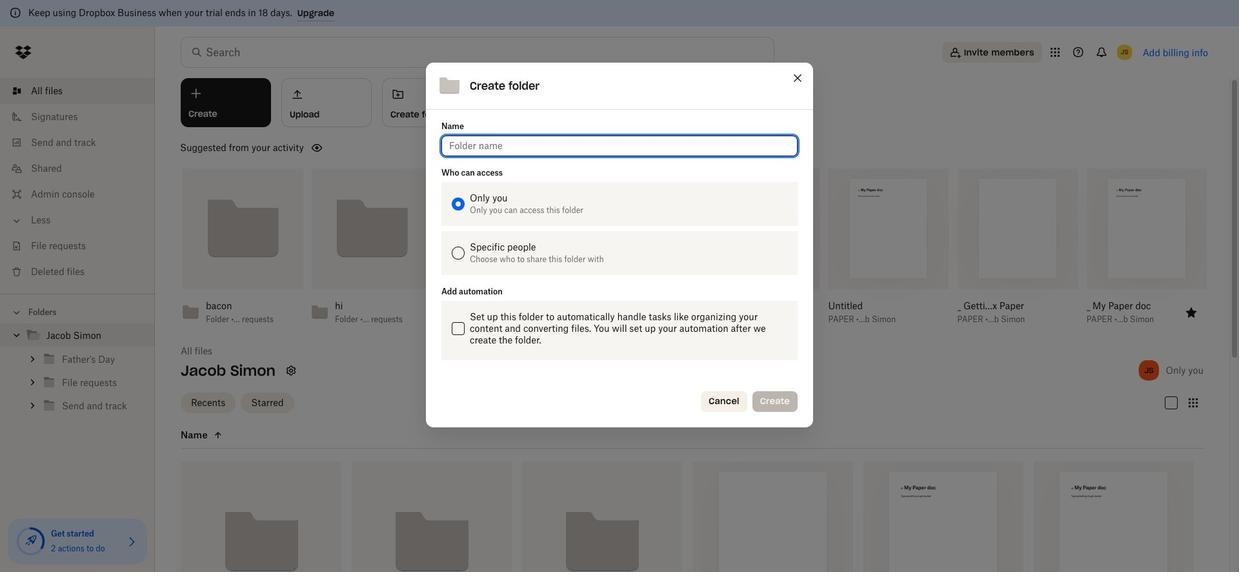 Task type: vqa. For each thing, say whether or not it's contained in the screenshot.
The "Bytes"
no



Task type: locate. For each thing, give the bounding box(es) containing it.
less image
[[10, 214, 23, 227]]

group
[[0, 347, 155, 417]]

alert
[[0, 0, 1240, 26]]

folder, father's day row
[[181, 461, 342, 572]]

None radio
[[452, 197, 465, 210]]

list
[[0, 70, 155, 294]]

None radio
[[452, 246, 465, 259]]

file, _ my paper doc.papert row
[[1034, 461, 1195, 572]]

folder, send and track row
[[523, 461, 683, 572]]

list item
[[0, 78, 155, 104]]

Folder name input text field
[[449, 139, 790, 153]]

dialog
[[426, 62, 814, 427]]



Task type: describe. For each thing, give the bounding box(es) containing it.
file, _ getting started with dropbox paper.paper row
[[693, 461, 854, 572]]

file, _ my paper doc.paper row
[[864, 461, 1024, 572]]

dropbox image
[[10, 39, 36, 65]]

folder, file requests row
[[352, 461, 512, 572]]



